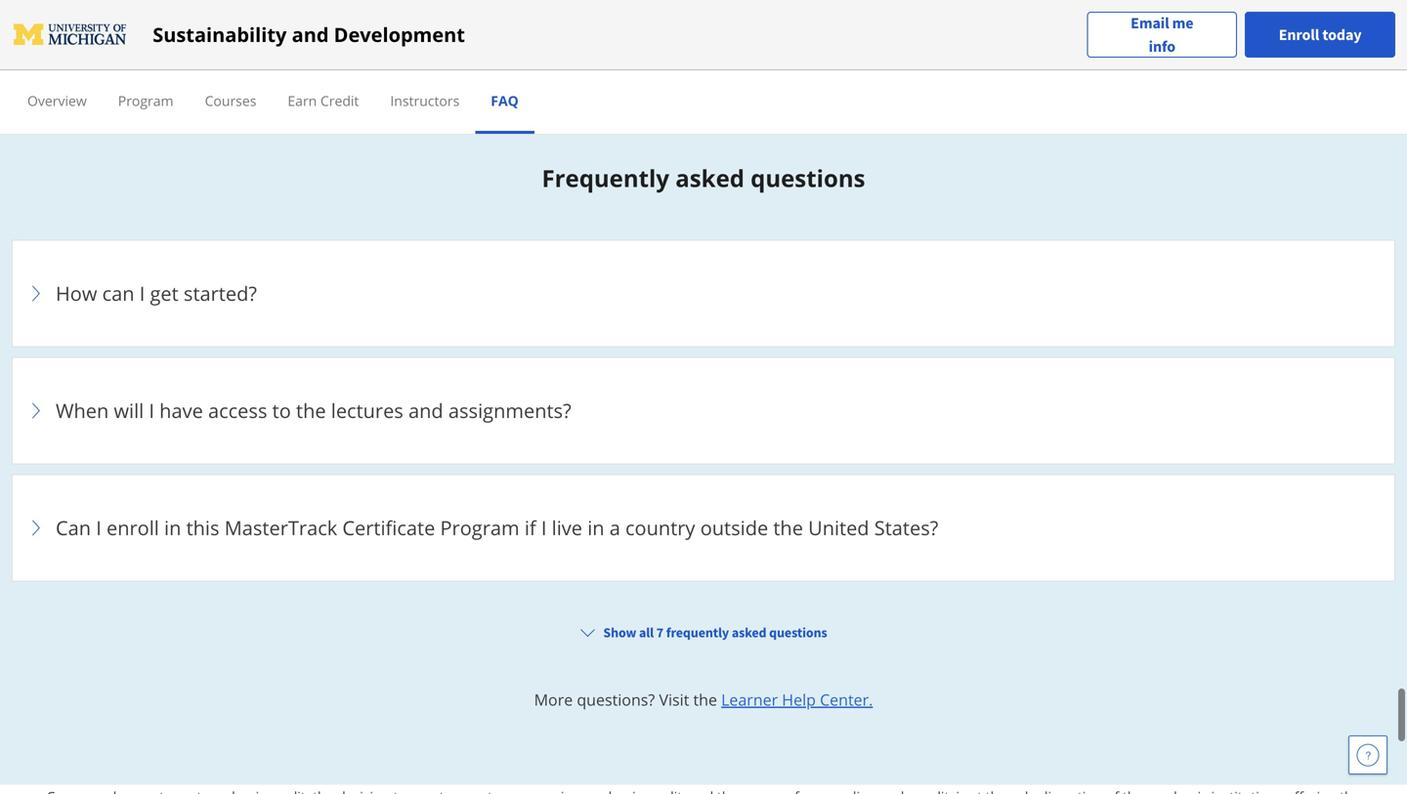 Task type: describe. For each thing, give the bounding box(es) containing it.
help center image
[[1356, 744, 1380, 767]]

chevron right image for how
[[24, 282, 48, 306]]

email
[[1131, 13, 1169, 33]]

how can i get started? list item
[[12, 240, 1395, 348]]

courses link
[[205, 91, 256, 110]]

started?
[[184, 280, 257, 307]]

how
[[56, 280, 97, 307]]

help
[[782, 690, 816, 711]]

chevron right image for can
[[24, 517, 48, 540]]

certificate menu element
[[12, 70, 1395, 134]]

enroll
[[1279, 25, 1319, 44]]

frequently
[[666, 624, 729, 642]]

how can i get started?
[[56, 280, 262, 307]]

2 in from the left
[[587, 515, 604, 541]]

country
[[625, 515, 695, 541]]

1 list item from the top
[[12, 592, 1395, 699]]

2 list item from the top
[[12, 709, 1395, 794]]

united
[[808, 515, 869, 541]]

info
[[1149, 37, 1175, 56]]

learner
[[721, 690, 778, 711]]

instructors link
[[390, 91, 460, 110]]

when will i have access to the lectures and assignments? list item
[[12, 357, 1395, 465]]

show all 7 frequently asked questions button
[[572, 615, 835, 650]]

program link
[[118, 91, 174, 110]]

questions?
[[577, 690, 655, 711]]

to
[[272, 397, 291, 424]]

access
[[208, 397, 267, 424]]

can i enroll in this mastertrack certificate program if i live in a country outside the united states?
[[56, 515, 938, 541]]

show
[[603, 624, 636, 642]]

faq
[[491, 91, 519, 110]]

0 vertical spatial asked
[[675, 162, 745, 194]]

overview link
[[27, 91, 87, 110]]

earn credit
[[288, 91, 359, 110]]

learner help center. link
[[721, 690, 873, 711]]

center.
[[820, 690, 873, 711]]

email me info
[[1131, 13, 1194, 56]]

enroll
[[106, 515, 159, 541]]

1 in from the left
[[164, 515, 181, 541]]

earn credit link
[[288, 91, 359, 110]]

will
[[114, 397, 144, 424]]

outside
[[700, 515, 768, 541]]

faq link
[[491, 91, 519, 110]]

more
[[534, 690, 573, 711]]

instructors
[[390, 91, 460, 110]]

states?
[[874, 515, 938, 541]]

program inside certificate menu 'element'
[[118, 91, 174, 110]]

a
[[609, 515, 620, 541]]

enroll today button
[[1245, 12, 1395, 58]]

visit
[[659, 690, 689, 711]]



Task type: locate. For each thing, give the bounding box(es) containing it.
courses
[[205, 91, 256, 110]]

in left this
[[164, 515, 181, 541]]

1 vertical spatial chevron right image
[[24, 517, 48, 540]]

credit
[[320, 91, 359, 110]]

this
[[186, 515, 219, 541]]

when will i have access to the lectures and assignments?
[[56, 397, 576, 424]]

program left courses
[[118, 91, 174, 110]]

today
[[1322, 25, 1362, 44]]

in left a
[[587, 515, 604, 541]]

chevron right image left how
[[24, 282, 48, 306]]

when will i have access to the lectures and assignments? button
[[24, 370, 1383, 452]]

2 horizontal spatial the
[[773, 515, 803, 541]]

0 horizontal spatial the
[[296, 397, 326, 424]]

1 horizontal spatial in
[[587, 515, 604, 541]]

chevron right image
[[24, 282, 48, 306], [24, 517, 48, 540]]

0 vertical spatial questions
[[751, 162, 865, 194]]

0 horizontal spatial program
[[118, 91, 174, 110]]

list item
[[12, 592, 1395, 699], [12, 709, 1395, 794]]

overview
[[27, 91, 87, 110]]

can
[[56, 515, 91, 541]]

2 vertical spatial the
[[693, 690, 717, 711]]

the right to
[[296, 397, 326, 424]]

0 vertical spatial chevron right image
[[24, 282, 48, 306]]

earn
[[288, 91, 317, 110]]

questions
[[751, 162, 865, 194], [769, 624, 827, 642]]

0 vertical spatial and
[[292, 21, 329, 48]]

asked
[[675, 162, 745, 194], [732, 624, 767, 642]]

program left if
[[440, 515, 519, 541]]

1 vertical spatial list item
[[12, 709, 1395, 794]]

and up earn
[[292, 21, 329, 48]]

program inside dropdown button
[[440, 515, 519, 541]]

when
[[56, 397, 109, 424]]

0 vertical spatial the
[[296, 397, 326, 424]]

chevron right image inside how can i get started? dropdown button
[[24, 282, 48, 306]]

me
[[1172, 13, 1194, 33]]

show all 7 frequently asked questions
[[603, 624, 827, 642]]

can i enroll in this mastertrack certificate program if i live in a country outside the united states? list item
[[12, 475, 1395, 582]]

asked right 'frequently' in the bottom of the page
[[732, 624, 767, 642]]

enroll today
[[1279, 25, 1362, 44]]

sustainability
[[153, 21, 287, 48]]

7
[[656, 624, 664, 642]]

university of michigan image
[[12, 19, 129, 50]]

0 horizontal spatial in
[[164, 515, 181, 541]]

get
[[150, 280, 179, 307]]

1 chevron right image from the top
[[24, 282, 48, 306]]

have
[[159, 397, 203, 424]]

i right if
[[541, 515, 547, 541]]

1 horizontal spatial program
[[440, 515, 519, 541]]

the inside when will i have access to the lectures and assignments? dropdown button
[[296, 397, 326, 424]]

assignments?
[[448, 397, 571, 424]]

certificate
[[342, 515, 435, 541]]

1 vertical spatial and
[[408, 397, 443, 424]]

1 vertical spatial program
[[440, 515, 519, 541]]

live
[[552, 515, 582, 541]]

1 horizontal spatial and
[[408, 397, 443, 424]]

the left united
[[773, 515, 803, 541]]

i right will
[[149, 397, 154, 424]]

mastertrack
[[224, 515, 337, 541]]

can i enroll in this mastertrack certificate program if i live in a country outside the united states? button
[[24, 487, 1383, 569]]

asked inside dropdown button
[[732, 624, 767, 642]]

chevron right image inside can i enroll in this mastertrack certificate program if i live in a country outside the united states? dropdown button
[[24, 517, 48, 540]]

frequently
[[542, 162, 669, 194]]

and inside dropdown button
[[408, 397, 443, 424]]

2 chevron right image from the top
[[24, 517, 48, 540]]

0 horizontal spatial and
[[292, 21, 329, 48]]

frequently asked questions
[[542, 162, 865, 194]]

1 vertical spatial questions
[[769, 624, 827, 642]]

email me info button
[[1087, 11, 1237, 58]]

the right the visit
[[693, 690, 717, 711]]

chevron right image
[[24, 399, 48, 423]]

1 vertical spatial asked
[[732, 624, 767, 642]]

how can i get started? button
[[24, 253, 1383, 335]]

lectures
[[331, 397, 403, 424]]

questions inside dropdown button
[[769, 624, 827, 642]]

in
[[164, 515, 181, 541], [587, 515, 604, 541]]

sustainability and development
[[153, 21, 465, 48]]

i
[[139, 280, 145, 307], [149, 397, 154, 424], [96, 515, 101, 541], [541, 515, 547, 541]]

i left get
[[139, 280, 145, 307]]

and
[[292, 21, 329, 48], [408, 397, 443, 424]]

0 vertical spatial program
[[118, 91, 174, 110]]

more questions? visit the learner help center.
[[534, 690, 873, 711]]

the inside can i enroll in this mastertrack certificate program if i live in a country outside the united states? dropdown button
[[773, 515, 803, 541]]

program
[[118, 91, 174, 110], [440, 515, 519, 541]]

if
[[525, 515, 536, 541]]

i right can
[[96, 515, 101, 541]]

and right lectures
[[408, 397, 443, 424]]

collapsed list
[[12, 240, 1395, 794]]

all
[[639, 624, 654, 642]]

0 vertical spatial list item
[[12, 592, 1395, 699]]

chevron right image left can
[[24, 517, 48, 540]]

1 horizontal spatial the
[[693, 690, 717, 711]]

can
[[102, 280, 134, 307]]

asked down certificate menu 'element'
[[675, 162, 745, 194]]

development
[[334, 21, 465, 48]]

i inside dropdown button
[[149, 397, 154, 424]]

1 vertical spatial the
[[773, 515, 803, 541]]

the
[[296, 397, 326, 424], [773, 515, 803, 541], [693, 690, 717, 711]]



Task type: vqa. For each thing, say whether or not it's contained in the screenshot.
chevron right image corresponding to When
yes



